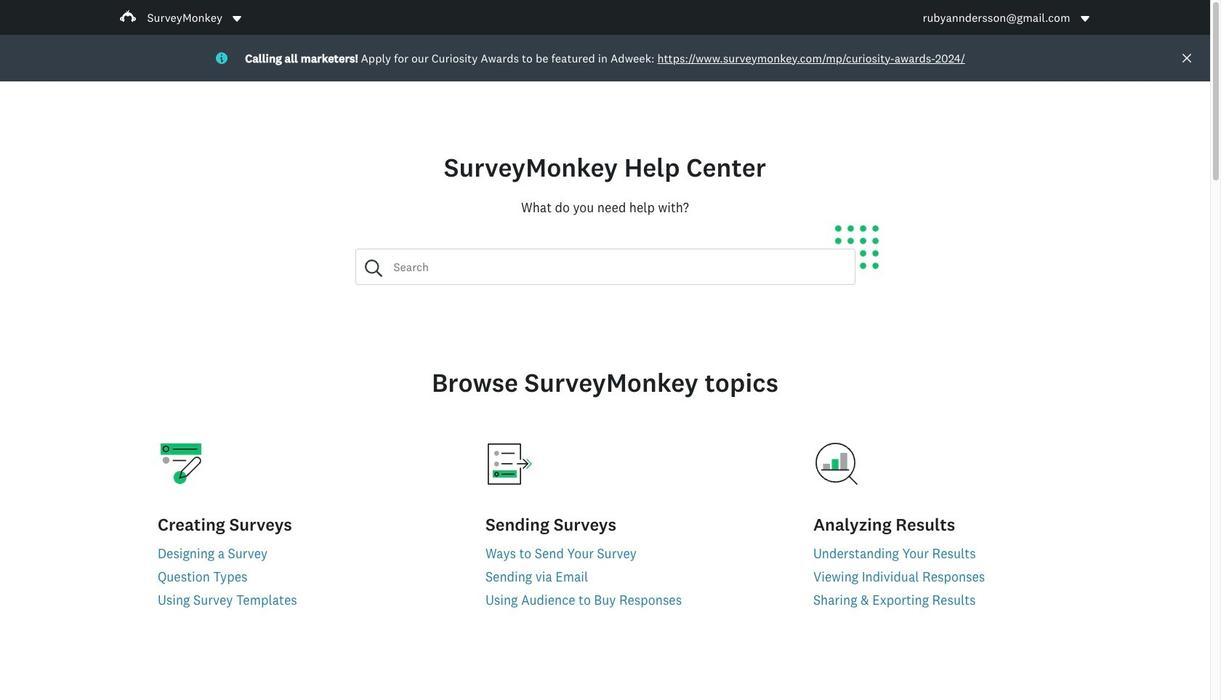 Task type: locate. For each thing, give the bounding box(es) containing it.
close image
[[1182, 52, 1193, 64]]

alert
[[0, 35, 1211, 81]]

info icon image
[[216, 52, 228, 64]]

open image
[[1080, 13, 1091, 24], [233, 16, 241, 21], [1081, 16, 1090, 21]]

search image
[[365, 260, 382, 277], [365, 260, 382, 277]]

Search text field
[[382, 249, 855, 284]]



Task type: vqa. For each thing, say whether or not it's contained in the screenshot.
alert
yes



Task type: describe. For each thing, give the bounding box(es) containing it.
open image inside icon
[[233, 16, 241, 21]]

close image
[[1183, 54, 1192, 63]]

open image
[[231, 13, 243, 24]]



